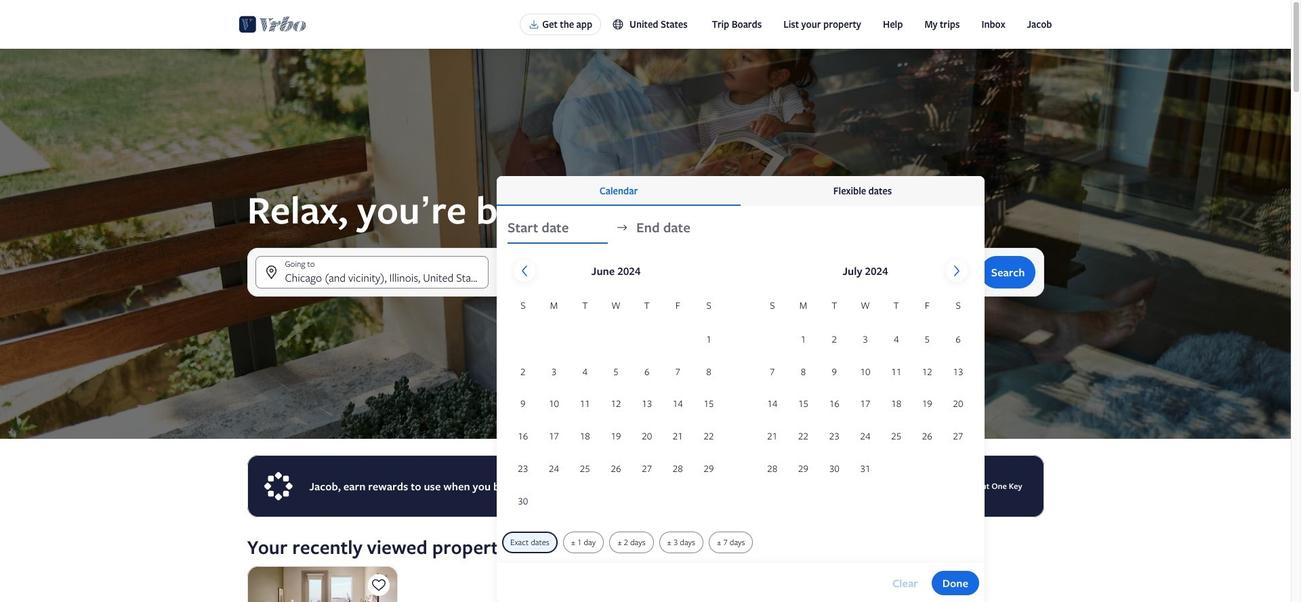 Task type: locate. For each thing, give the bounding box(es) containing it.
directional image
[[616, 222, 629, 234]]

main content
[[0, 49, 1292, 603]]

next month image
[[950, 263, 966, 279]]

july 2024 element
[[758, 298, 974, 486]]

tab list
[[497, 176, 985, 206]]

download the app button image
[[529, 19, 540, 30]]

application
[[508, 255, 974, 518]]

june 2024 element
[[508, 298, 725, 518]]



Task type: describe. For each thing, give the bounding box(es) containing it.
small image
[[612, 18, 624, 31]]

previous month image
[[517, 263, 533, 279]]

wizard region
[[0, 49, 1292, 603]]

vrbo logo image
[[239, 14, 306, 35]]

Save Sonder at East 5th | One-Bedroom Apartment w/ Juliet Balcony to a trip checkbox
[[368, 575, 390, 597]]

tab list inside wizard region
[[497, 176, 985, 206]]

dining image
[[247, 567, 398, 603]]

application inside wizard region
[[508, 255, 974, 518]]



Task type: vqa. For each thing, say whether or not it's contained in the screenshot.
leavenworth featuring a small town or village and street scenes Image
no



